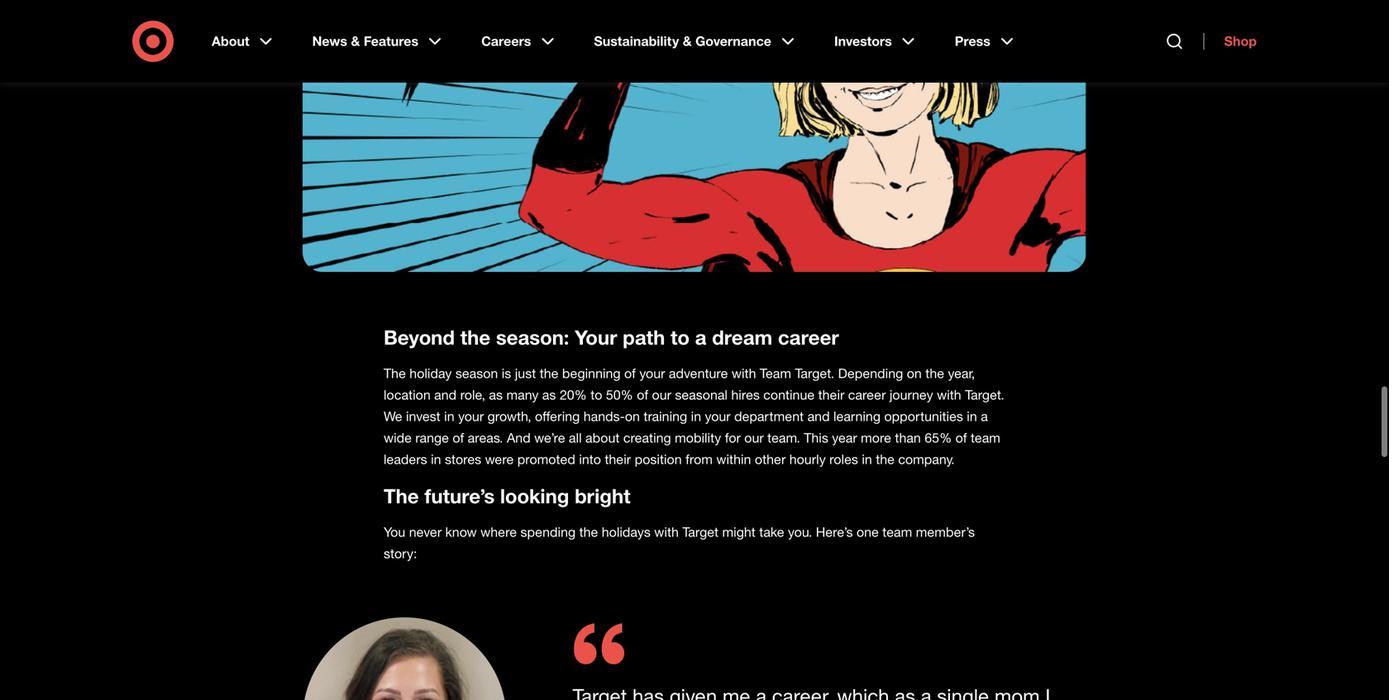 Task type: vqa. For each thing, say whether or not it's contained in the screenshot.
the These
no



Task type: locate. For each thing, give the bounding box(es) containing it.
1 horizontal spatial as
[[542, 387, 556, 403]]

the down more
[[876, 452, 895, 468]]

holidays
[[602, 524, 651, 540]]

0 horizontal spatial team
[[883, 524, 912, 540]]

1 vertical spatial target.
[[965, 387, 1005, 403]]

dream
[[712, 325, 773, 349]]

the up location
[[384, 365, 406, 382]]

0 vertical spatial career
[[778, 325, 839, 349]]

career
[[778, 325, 839, 349], [848, 387, 886, 403]]

and down holiday in the bottom of the page
[[434, 387, 457, 403]]

0 vertical spatial the
[[384, 365, 406, 382]]

0 vertical spatial their
[[818, 387, 845, 403]]

& right news
[[351, 33, 360, 49]]

wide
[[384, 430, 412, 446]]

their
[[818, 387, 845, 403], [605, 452, 631, 468]]

1 vertical spatial and
[[808, 409, 830, 425]]

where
[[481, 524, 517, 540]]

1 horizontal spatial and
[[808, 409, 830, 425]]

to
[[671, 325, 690, 349], [591, 387, 602, 403]]

of right '50%'
[[637, 387, 648, 403]]

on
[[907, 365, 922, 382], [625, 409, 640, 425]]

career up team
[[778, 325, 839, 349]]

the right just
[[540, 365, 559, 382]]

of up '50%'
[[624, 365, 636, 382]]

position
[[635, 452, 682, 468]]

mobility
[[675, 430, 721, 446]]

we're
[[534, 430, 565, 446]]

the holiday season is just the beginning of your adventure with team target. depending on the year, location and role, as many as 20% to 50% of our seasonal hires continue their career journey with target. we invest in your growth, offering hands-on training in your department and learning opportunities in a wide range of areas. and we're all about creating mobility for our team. this year more than 65% of team leaders in stores were promoted into their position from within other hourly roles in the company.
[[384, 365, 1005, 468]]

careers
[[481, 33, 531, 49]]

your down path
[[640, 365, 665, 382]]

target.
[[795, 365, 835, 382], [965, 387, 1005, 403]]

our
[[652, 387, 671, 403], [745, 430, 764, 446]]

1 vertical spatial a
[[981, 409, 988, 425]]

2 the from the top
[[384, 484, 419, 508]]

0 vertical spatial a
[[695, 325, 707, 349]]

1 vertical spatial to
[[591, 387, 602, 403]]

their down about
[[605, 452, 631, 468]]

with left target
[[654, 524, 679, 540]]

learning
[[834, 409, 881, 425]]

in up 'mobility' at the bottom of the page
[[691, 409, 701, 425]]

a
[[695, 325, 707, 349], [981, 409, 988, 425]]

0 horizontal spatial your
[[458, 409, 484, 425]]

the for the future's looking bright
[[384, 484, 419, 508]]

0 vertical spatial to
[[671, 325, 690, 349]]

1 horizontal spatial to
[[671, 325, 690, 349]]

shop link
[[1204, 33, 1257, 50]]

season:
[[496, 325, 569, 349]]

growth,
[[488, 409, 531, 425]]

0 vertical spatial with
[[732, 365, 756, 382]]

0 horizontal spatial to
[[591, 387, 602, 403]]

their up learning
[[818, 387, 845, 403]]

were
[[485, 452, 514, 468]]

1 vertical spatial the
[[384, 484, 419, 508]]

0 horizontal spatial &
[[351, 33, 360, 49]]

in
[[444, 409, 455, 425], [691, 409, 701, 425], [967, 409, 977, 425], [431, 452, 441, 468], [862, 452, 872, 468]]

0 horizontal spatial target.
[[795, 365, 835, 382]]

to inside the holiday season is just the beginning of your adventure with team target. depending on the year, location and role, as many as 20% to 50% of our seasonal hires continue their career journey with target. we invest in your growth, offering hands-on training in your department and learning opportunities in a wide range of areas. and we're all about creating mobility for our team. this year more than 65% of team leaders in stores were promoted into their position from within other hourly roles in the company.
[[591, 387, 602, 403]]

to right path
[[671, 325, 690, 349]]

and up this
[[808, 409, 830, 425]]

roles
[[830, 452, 858, 468]]

target
[[683, 524, 719, 540]]

of right 65% at the bottom of the page
[[956, 430, 967, 446]]

1 horizontal spatial career
[[848, 387, 886, 403]]

1 vertical spatial team
[[883, 524, 912, 540]]

in down year,
[[967, 409, 977, 425]]

location
[[384, 387, 431, 403]]

0 horizontal spatial with
[[654, 524, 679, 540]]

range
[[415, 430, 449, 446]]

1 horizontal spatial their
[[818, 387, 845, 403]]

your down role,
[[458, 409, 484, 425]]

than
[[895, 430, 921, 446]]

0 vertical spatial target.
[[795, 365, 835, 382]]

& left governance
[[683, 33, 692, 49]]

our up training at the bottom of the page
[[652, 387, 671, 403]]

team right 65% at the bottom of the page
[[971, 430, 1001, 446]]

news
[[312, 33, 347, 49]]

a inside the holiday season is just the beginning of your adventure with team target. depending on the year, location and role, as many as 20% to 50% of our seasonal hires continue their career journey with target. we invest in your growth, offering hands-on training in your department and learning opportunities in a wide range of areas. and we're all about creating mobility for our team. this year more than 65% of team leaders in stores were promoted into their position from within other hourly roles in the company.
[[981, 409, 988, 425]]

sustainability & governance link
[[582, 20, 810, 63]]

65%
[[925, 430, 952, 446]]

0 horizontal spatial our
[[652, 387, 671, 403]]

continue
[[764, 387, 815, 403]]

1 horizontal spatial target.
[[965, 387, 1005, 403]]

a right opportunities
[[981, 409, 988, 425]]

team right one
[[883, 524, 912, 540]]

1 & from the left
[[351, 33, 360, 49]]

and
[[434, 387, 457, 403], [808, 409, 830, 425]]

invest
[[406, 409, 441, 425]]

1 horizontal spatial team
[[971, 430, 1001, 446]]

1 as from the left
[[489, 387, 503, 403]]

more
[[861, 430, 891, 446]]

0 horizontal spatial their
[[605, 452, 631, 468]]

a up 'adventure'
[[695, 325, 707, 349]]

as right role,
[[489, 387, 503, 403]]

target. up "continue"
[[795, 365, 835, 382]]

sustainability & governance
[[594, 33, 772, 49]]

0 vertical spatial our
[[652, 387, 671, 403]]

your
[[640, 365, 665, 382], [458, 409, 484, 425], [705, 409, 731, 425]]

career down depending
[[848, 387, 886, 403]]

our right for
[[745, 430, 764, 446]]

to down beginning in the bottom left of the page
[[591, 387, 602, 403]]

the left year,
[[926, 365, 944, 382]]

20%
[[560, 387, 587, 403]]

here's
[[816, 524, 853, 540]]

1 vertical spatial their
[[605, 452, 631, 468]]

seasonal
[[675, 387, 728, 403]]

looking
[[500, 484, 569, 508]]

role,
[[460, 387, 485, 403]]

1 vertical spatial career
[[848, 387, 886, 403]]

0 vertical spatial and
[[434, 387, 457, 403]]

never
[[409, 524, 442, 540]]

and
[[507, 430, 531, 446]]

1 horizontal spatial &
[[683, 33, 692, 49]]

1 vertical spatial our
[[745, 430, 764, 446]]

sustainability
[[594, 33, 679, 49]]

your up for
[[705, 409, 731, 425]]

0 horizontal spatial on
[[625, 409, 640, 425]]

holiday
[[410, 365, 452, 382]]

the
[[460, 325, 491, 349], [540, 365, 559, 382], [926, 365, 944, 382], [876, 452, 895, 468], [579, 524, 598, 540]]

this
[[804, 430, 829, 446]]

0 vertical spatial team
[[971, 430, 1001, 446]]

2 horizontal spatial your
[[705, 409, 731, 425]]

as up the 'offering'
[[542, 387, 556, 403]]

the for the holiday season is just the beginning of your adventure with team target. depending on the year, location and role, as many as 20% to 50% of our seasonal hires continue their career journey with target. we invest in your growth, offering hands-on training in your department and learning opportunities in a wide range of areas. and we're all about creating mobility for our team. this year more than 65% of team leaders in stores were promoted into their position from within other hourly roles in the company.
[[384, 365, 406, 382]]

0 horizontal spatial as
[[489, 387, 503, 403]]

1 vertical spatial on
[[625, 409, 640, 425]]

&
[[351, 33, 360, 49], [683, 33, 692, 49]]

company.
[[898, 452, 955, 468]]

0 horizontal spatial a
[[695, 325, 707, 349]]

on down '50%'
[[625, 409, 640, 425]]

the left holidays
[[579, 524, 598, 540]]

1 the from the top
[[384, 365, 406, 382]]

features
[[364, 33, 419, 49]]

in right roles
[[862, 452, 872, 468]]

1 horizontal spatial on
[[907, 365, 922, 382]]

just
[[515, 365, 536, 382]]

one
[[857, 524, 879, 540]]

with up "hires"
[[732, 365, 756, 382]]

0 horizontal spatial career
[[778, 325, 839, 349]]

press link
[[943, 20, 1029, 63]]

2 as from the left
[[542, 387, 556, 403]]

2 horizontal spatial with
[[937, 387, 962, 403]]

target. down year,
[[965, 387, 1005, 403]]

about
[[586, 430, 620, 446]]

you.
[[788, 524, 812, 540]]

1 horizontal spatial a
[[981, 409, 988, 425]]

1 horizontal spatial with
[[732, 365, 756, 382]]

the up 'you'
[[384, 484, 419, 508]]

on up journey
[[907, 365, 922, 382]]

& for governance
[[683, 33, 692, 49]]

& for features
[[351, 33, 360, 49]]

beyond the season: your path to a dream career
[[384, 325, 839, 349]]

the
[[384, 365, 406, 382], [384, 484, 419, 508]]

2 vertical spatial with
[[654, 524, 679, 540]]

with down year,
[[937, 387, 962, 403]]

0 vertical spatial on
[[907, 365, 922, 382]]

2 & from the left
[[683, 33, 692, 49]]

the inside the holiday season is just the beginning of your adventure with team target. depending on the year, location and role, as many as 20% to 50% of our seasonal hires continue their career journey with target. we invest in your growth, offering hands-on training in your department and learning opportunities in a wide range of areas. and we're all about creating mobility for our team. this year more than 65% of team leaders in stores were promoted into their position from within other hourly roles in the company.
[[384, 365, 406, 382]]



Task type: describe. For each thing, give the bounding box(es) containing it.
a comic-inspired image of a smiling superhero donning red, along with the text, "transform your future!" image
[[303, 0, 1087, 272]]

investors link
[[823, 20, 930, 63]]

50%
[[606, 387, 633, 403]]

offering
[[535, 409, 580, 425]]

press
[[955, 33, 991, 49]]

about
[[212, 33, 249, 49]]

year
[[832, 430, 857, 446]]

story:
[[384, 546, 417, 562]]

of up stores on the left bottom
[[453, 430, 464, 446]]

beginning
[[562, 365, 621, 382]]

career inside the holiday season is just the beginning of your adventure with team target. depending on the year, location and role, as many as 20% to 50% of our seasonal hires continue their career journey with target. we invest in your growth, offering hands-on training in your department and learning opportunities in a wide range of areas. and we're all about creating mobility for our team. this year more than 65% of team leaders in stores were promoted into their position from within other hourly roles in the company.
[[848, 387, 886, 403]]

areas.
[[468, 430, 503, 446]]

year,
[[948, 365, 975, 382]]

careers link
[[470, 20, 569, 63]]

in right invest
[[444, 409, 455, 425]]

stores
[[445, 452, 481, 468]]

creating
[[623, 430, 671, 446]]

know
[[445, 524, 477, 540]]

opportunities
[[884, 409, 963, 425]]

training
[[644, 409, 687, 425]]

spending
[[521, 524, 576, 540]]

you
[[384, 524, 405, 540]]

team inside the holiday season is just the beginning of your adventure with team target. depending on the year, location and role, as many as 20% to 50% of our seasonal hires continue their career journey with target. we invest in your growth, offering hands-on training in your department and learning opportunities in a wide range of areas. and we're all about creating mobility for our team. this year more than 65% of team leaders in stores were promoted into their position from within other hourly roles in the company.
[[971, 430, 1001, 446]]

team inside you never know where spending the holidays with target might take you. here's one team member's story:
[[883, 524, 912, 540]]

might
[[722, 524, 756, 540]]

depending
[[838, 365, 903, 382]]

the inside you never know where spending the holidays with target might take you. here's one team member's story:
[[579, 524, 598, 540]]

is
[[502, 365, 511, 382]]

1 horizontal spatial your
[[640, 365, 665, 382]]

hourly
[[790, 452, 826, 468]]

into
[[579, 452, 601, 468]]

many
[[507, 387, 539, 403]]

take
[[759, 524, 784, 540]]

1 vertical spatial with
[[937, 387, 962, 403]]

other
[[755, 452, 786, 468]]

news & features
[[312, 33, 419, 49]]

season
[[456, 365, 498, 382]]

bright
[[575, 484, 631, 508]]

leaders
[[384, 452, 427, 468]]

promoted
[[518, 452, 576, 468]]

future's
[[425, 484, 495, 508]]

the up the "season"
[[460, 325, 491, 349]]

news & features link
[[301, 20, 457, 63]]

within
[[717, 452, 751, 468]]

about link
[[200, 20, 287, 63]]

team
[[760, 365, 791, 382]]

we
[[384, 409, 402, 425]]

1 horizontal spatial our
[[745, 430, 764, 446]]

adventure
[[669, 365, 728, 382]]

your
[[575, 325, 617, 349]]

investors
[[834, 33, 892, 49]]

journey
[[890, 387, 933, 403]]

for
[[725, 430, 741, 446]]

from
[[686, 452, 713, 468]]

department
[[734, 409, 804, 425]]

team.
[[768, 430, 800, 446]]

beyond
[[384, 325, 455, 349]]

0 horizontal spatial and
[[434, 387, 457, 403]]

member's
[[916, 524, 975, 540]]

all
[[569, 430, 582, 446]]

path
[[623, 325, 665, 349]]

you never know where spending the holidays with target might take you. here's one team member's story:
[[384, 524, 975, 562]]

governance
[[696, 33, 772, 49]]

with inside you never know where spending the holidays with target might take you. here's one team member's story:
[[654, 524, 679, 540]]

hands-
[[584, 409, 625, 425]]

in down range
[[431, 452, 441, 468]]

hires
[[731, 387, 760, 403]]

the future's looking bright
[[384, 484, 631, 508]]

shop
[[1224, 33, 1257, 49]]



